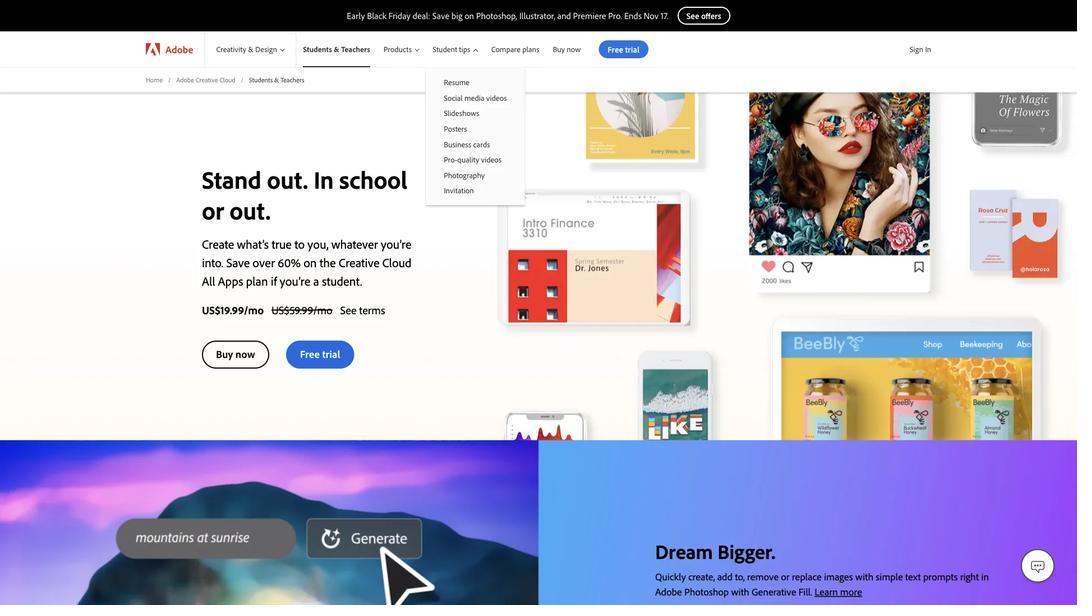 Task type: vqa. For each thing, say whether or not it's contained in the screenshot.
rightmost 'Teachers'
yes



Task type: locate. For each thing, give the bounding box(es) containing it.
or
[[202, 195, 224, 226], [781, 571, 790, 584]]

/mo for us$ 59 . 99 /mo
[[313, 303, 332, 317]]

1 horizontal spatial students
[[303, 44, 332, 54]]

99 right 19
[[232, 303, 244, 317]]

cloud
[[220, 75, 235, 84], [382, 255, 412, 271]]

videos for social media videos
[[486, 93, 507, 103]]

2 . from the left
[[300, 303, 302, 317]]

1 vertical spatial cloud
[[382, 255, 412, 271]]

with down the to,
[[731, 586, 749, 599]]

0 horizontal spatial now
[[236, 348, 255, 361]]

1 horizontal spatial with
[[856, 571, 874, 584]]

creativity & design button
[[205, 31, 296, 67]]

1 horizontal spatial 99
[[302, 303, 313, 317]]

1 vertical spatial in
[[314, 164, 334, 195]]

us$ down if on the left of page
[[272, 303, 290, 317]]

cloud inside create what's true to you, whatever you're into. save over 60% on the creative cloud all apps plan if you're a student.
[[382, 255, 412, 271]]

now down "us$19.99 per month per license" element
[[236, 348, 255, 361]]

0 horizontal spatial 99
[[232, 303, 244, 317]]

1 vertical spatial teachers
[[281, 75, 304, 84]]

1 vertical spatial buy
[[216, 348, 233, 361]]

buy
[[553, 44, 565, 54], [216, 348, 233, 361]]

buy now link down "us$19.99 per month per license" element
[[202, 341, 269, 369]]

1 vertical spatial buy now link
[[202, 341, 269, 369]]

plans
[[522, 44, 539, 54]]

compare plans
[[491, 44, 539, 54]]

0 vertical spatial or
[[202, 195, 224, 226]]

us$
[[202, 303, 221, 317], [272, 303, 290, 317]]

nov
[[644, 10, 659, 21]]

0 horizontal spatial buy now link
[[202, 341, 269, 369]]

creative inside create what's true to you, whatever you're into. save over 60% on the creative cloud all apps plan if you're a student.
[[339, 255, 380, 271]]

.
[[230, 303, 232, 317], [300, 303, 302, 317]]

0 horizontal spatial in
[[314, 164, 334, 195]]

0 horizontal spatial students
[[249, 75, 273, 84]]

2 vertical spatial adobe
[[655, 586, 682, 599]]

adobe up adobe creative cloud
[[166, 43, 193, 56]]

students & teachers down early
[[303, 44, 370, 54]]

1 horizontal spatial teachers
[[341, 44, 370, 54]]

on right big
[[465, 10, 474, 21]]

99 for 19
[[232, 303, 244, 317]]

0 vertical spatial with
[[856, 571, 874, 584]]

now down and
[[567, 44, 581, 54]]

in
[[981, 571, 989, 584]]

1 horizontal spatial buy now
[[553, 44, 581, 54]]

buy now link down and
[[546, 31, 588, 67]]

student tips button
[[426, 31, 485, 67]]

right
[[960, 571, 979, 584]]

0 horizontal spatial creative
[[196, 75, 218, 84]]

save left big
[[432, 10, 450, 21]]

big
[[452, 10, 463, 21]]

0 vertical spatial adobe
[[166, 43, 193, 56]]

0 horizontal spatial with
[[731, 586, 749, 599]]

adobe inside adobe link
[[166, 43, 193, 56]]

1 horizontal spatial buy
[[553, 44, 565, 54]]

0 vertical spatial videos
[[486, 93, 507, 103]]

1 vertical spatial now
[[236, 348, 255, 361]]

buy for the bottommost buy now link
[[216, 348, 233, 361]]

1 horizontal spatial you're
[[381, 236, 412, 252]]

or up generative
[[781, 571, 790, 584]]

0 vertical spatial teachers
[[341, 44, 370, 54]]

plan
[[246, 273, 268, 289]]

creative down creativity
[[196, 75, 218, 84]]

0 horizontal spatial .
[[230, 303, 232, 317]]

resume link
[[426, 75, 525, 90]]

. for 59
[[300, 303, 302, 317]]

2 99 from the left
[[302, 303, 313, 317]]

into.
[[202, 255, 223, 271]]

videos
[[486, 93, 507, 103], [481, 155, 502, 165]]

0 vertical spatial creative
[[196, 75, 218, 84]]

all
[[202, 273, 215, 289]]

1 horizontal spatial buy now link
[[546, 31, 588, 67]]

to,
[[735, 571, 745, 584]]

1 vertical spatial save
[[226, 255, 250, 271]]

& inside popup button
[[248, 44, 253, 54]]

buy now
[[553, 44, 581, 54], [216, 348, 255, 361]]

group
[[426, 67, 525, 205]]

0 horizontal spatial /mo
[[244, 303, 264, 317]]

save up apps at left
[[226, 255, 250, 271]]

adobe
[[166, 43, 193, 56], [176, 75, 194, 84], [655, 586, 682, 599]]

0 horizontal spatial us$
[[202, 303, 221, 317]]

0 horizontal spatial &
[[248, 44, 253, 54]]

apps
[[218, 273, 243, 289]]

/mo right 19
[[244, 303, 264, 317]]

1 horizontal spatial in
[[925, 44, 931, 54]]

1 horizontal spatial .
[[300, 303, 302, 317]]

in right sign
[[925, 44, 931, 54]]

cards
[[473, 139, 490, 149]]

or inside quickly create, add to, remove or replace images with simple text prompts right in adobe photoshop with generative fill.
[[781, 571, 790, 584]]

1 vertical spatial you're
[[280, 273, 310, 289]]

remove
[[747, 571, 779, 584]]

students & teachers down design
[[249, 75, 304, 84]]

buy down 19
[[216, 348, 233, 361]]

more
[[840, 586, 862, 599]]

you're left "a"
[[280, 273, 310, 289]]

1 . from the left
[[230, 303, 232, 317]]

student
[[433, 44, 457, 54]]

in inside 'stand out. in school or out.'
[[314, 164, 334, 195]]

1 vertical spatial on
[[304, 255, 317, 271]]

19
[[221, 303, 230, 317]]

the
[[320, 255, 336, 271]]

out.
[[267, 164, 308, 195], [230, 195, 271, 226]]

you're right the whatever
[[381, 236, 412, 252]]

you're
[[381, 236, 412, 252], [280, 273, 310, 289]]

photoshop
[[685, 586, 729, 599]]

teachers down 'creativity & design' popup button
[[281, 75, 304, 84]]

0 vertical spatial now
[[567, 44, 581, 54]]

1 vertical spatial students & teachers
[[249, 75, 304, 84]]

photography
[[444, 170, 485, 180]]

quality
[[457, 155, 479, 165]]

& for 'creativity & design' popup button
[[248, 44, 253, 54]]

tips
[[459, 44, 471, 54]]

compare plans link
[[485, 31, 546, 67]]

adobe inside quickly create, add to, remove or replace images with simple text prompts right in adobe photoshop with generative fill.
[[655, 586, 682, 599]]

1 vertical spatial creative
[[339, 255, 380, 271]]

0 vertical spatial students
[[303, 44, 332, 54]]

1 horizontal spatial on
[[465, 10, 474, 21]]

whatever
[[331, 236, 378, 252]]

what's
[[237, 236, 269, 252]]

/mo
[[244, 303, 264, 317], [313, 303, 332, 317]]

sign in
[[910, 44, 931, 54]]

1 horizontal spatial us$
[[272, 303, 290, 317]]

adobe link
[[135, 31, 204, 67]]

buy now down and
[[553, 44, 581, 54]]

1 horizontal spatial creative
[[339, 255, 380, 271]]

0 vertical spatial cloud
[[220, 75, 235, 84]]

text
[[905, 571, 921, 584]]

2 /mo from the left
[[313, 303, 332, 317]]

deal:
[[413, 10, 430, 21]]

buy now down "us$19.99 per month per license" element
[[216, 348, 255, 361]]

0 horizontal spatial buy now
[[216, 348, 255, 361]]

cloud down creativity
[[220, 75, 235, 84]]

students right design
[[303, 44, 332, 54]]

1 horizontal spatial now
[[567, 44, 581, 54]]

0 horizontal spatial buy
[[216, 348, 233, 361]]

on
[[465, 10, 474, 21], [304, 255, 317, 271]]

1 vertical spatial buy now
[[216, 348, 255, 361]]

1 99 from the left
[[232, 303, 244, 317]]

teachers down early
[[341, 44, 370, 54]]

premiere
[[573, 10, 606, 21]]

create,
[[688, 571, 715, 584]]

1 us$ from the left
[[202, 303, 221, 317]]

videos right media
[[486, 93, 507, 103]]

learn more link
[[815, 586, 862, 599]]

buy now link
[[546, 31, 588, 67], [202, 341, 269, 369]]

2 horizontal spatial &
[[334, 44, 339, 54]]

0 vertical spatial in
[[925, 44, 931, 54]]

1 horizontal spatial save
[[432, 10, 450, 21]]

adobe right home
[[176, 75, 194, 84]]

see terms link
[[340, 303, 385, 317]]

design
[[255, 44, 277, 54]]

99 right 59
[[302, 303, 313, 317]]

0 horizontal spatial or
[[202, 195, 224, 226]]

us$ down all
[[202, 303, 221, 317]]

see terms
[[340, 303, 385, 317]]

group containing resume
[[426, 67, 525, 205]]

cloud up terms
[[382, 255, 412, 271]]

1 /mo from the left
[[244, 303, 264, 317]]

buy right 'plans'
[[553, 44, 565, 54]]

posters link
[[426, 121, 525, 137]]

early black friday deal: save big on photoshop, illustrator, and premiere pro. ends nov 17.
[[347, 10, 669, 21]]

prompts
[[923, 571, 958, 584]]

0 horizontal spatial you're
[[280, 273, 310, 289]]

on left the
[[304, 255, 317, 271]]

ends
[[624, 10, 642, 21]]

0 horizontal spatial save
[[226, 255, 250, 271]]

creative down the whatever
[[339, 255, 380, 271]]

us$19.99 per month per license element
[[202, 303, 264, 317]]

in left "school" in the top of the page
[[314, 164, 334, 195]]

adobe creative cloud link
[[176, 75, 235, 85]]

teachers
[[341, 44, 370, 54], [281, 75, 304, 84]]

1 horizontal spatial /mo
[[313, 303, 332, 317]]

1 horizontal spatial cloud
[[382, 255, 412, 271]]

out. up what's
[[230, 195, 271, 226]]

0 horizontal spatial on
[[304, 255, 317, 271]]

2 us$ from the left
[[272, 303, 290, 317]]

videos inside 'link'
[[481, 155, 502, 165]]

0 vertical spatial buy now
[[553, 44, 581, 54]]

or up create
[[202, 195, 224, 226]]

0 vertical spatial you're
[[381, 236, 412, 252]]

with up "more"
[[856, 571, 874, 584]]

adobe down the quickly
[[655, 586, 682, 599]]

0 vertical spatial buy
[[553, 44, 565, 54]]

students
[[303, 44, 332, 54], [249, 75, 273, 84]]

adobe inside adobe creative cloud link
[[176, 75, 194, 84]]

students down design
[[249, 75, 273, 84]]

videos down cards
[[481, 155, 502, 165]]

1 vertical spatial adobe
[[176, 75, 194, 84]]

1 vertical spatial videos
[[481, 155, 502, 165]]

replace
[[792, 571, 822, 584]]

sign in button
[[908, 40, 934, 59]]

1 vertical spatial or
[[781, 571, 790, 584]]

/mo left see
[[313, 303, 332, 317]]

1 horizontal spatial or
[[781, 571, 790, 584]]



Task type: describe. For each thing, give the bounding box(es) containing it.
or inside 'stand out. in school or out.'
[[202, 195, 224, 226]]

business
[[444, 139, 471, 149]]

school
[[340, 164, 407, 195]]

creativity
[[216, 44, 246, 54]]

black
[[367, 10, 387, 21]]

. for 19
[[230, 303, 232, 317]]

now for top buy now link
[[567, 44, 581, 54]]

over 60%
[[253, 255, 301, 271]]

& for "students & teachers" link
[[334, 44, 339, 54]]

simple
[[876, 571, 903, 584]]

true
[[272, 236, 292, 252]]

early
[[347, 10, 365, 21]]

products
[[384, 44, 412, 54]]

now for the bottommost buy now link
[[236, 348, 255, 361]]

free
[[300, 348, 320, 361]]

0 vertical spatial buy now link
[[546, 31, 588, 67]]

a
[[313, 273, 319, 289]]

social media videos
[[444, 93, 507, 103]]

pro-quality videos
[[444, 155, 502, 165]]

us$ for 19
[[202, 303, 221, 317]]

products button
[[377, 31, 426, 67]]

pro.
[[608, 10, 622, 21]]

1 horizontal spatial &
[[274, 75, 279, 84]]

learn
[[815, 586, 838, 599]]

99 for 59
[[302, 303, 313, 317]]

add
[[717, 571, 733, 584]]

create
[[202, 236, 234, 252]]

business cards link
[[426, 137, 525, 152]]

us$ for 59
[[272, 303, 290, 317]]

see
[[340, 303, 357, 317]]

adobe for adobe creative cloud
[[176, 75, 194, 84]]

slideshows
[[444, 108, 480, 118]]

adobe for adobe
[[166, 43, 193, 56]]

on inside create what's true to you, whatever you're into. save over 60% on the creative cloud all apps plan if you're a student.
[[304, 255, 317, 271]]

0 horizontal spatial teachers
[[281, 75, 304, 84]]

generative
[[752, 586, 796, 599]]

0 vertical spatial students & teachers
[[303, 44, 370, 54]]

regularly at us$59.99 per month per license element
[[272, 303, 332, 317]]

us$ 59 . 99 /mo
[[272, 303, 332, 317]]

friday
[[389, 10, 411, 21]]

buy now for the bottommost buy now link
[[216, 348, 255, 361]]

illustrator,
[[519, 10, 555, 21]]

invitation link
[[426, 183, 525, 198]]

adobe creative cloud
[[176, 75, 235, 84]]

dream bigger.
[[655, 539, 776, 565]]

to
[[295, 236, 305, 252]]

sign
[[910, 44, 924, 54]]

social media videos link
[[426, 90, 525, 106]]

buy now for top buy now link
[[553, 44, 581, 54]]

compare
[[491, 44, 521, 54]]

terms
[[359, 303, 385, 317]]

59
[[290, 303, 300, 317]]

free trial
[[300, 348, 340, 361]]

/mo for us$ 19 . 99 /mo
[[244, 303, 264, 317]]

fill.
[[799, 586, 812, 599]]

posters
[[444, 124, 467, 134]]

students inside "students & teachers" link
[[303, 44, 332, 54]]

free trial link
[[286, 341, 354, 369]]

pro-quality videos link
[[426, 152, 525, 168]]

images
[[824, 571, 853, 584]]

quickly
[[655, 571, 686, 584]]

videos for pro-quality videos
[[481, 155, 502, 165]]

17.
[[661, 10, 669, 21]]

invitation
[[444, 186, 474, 196]]

student tips
[[433, 44, 471, 54]]

creativity & design
[[216, 44, 277, 54]]

stand
[[202, 164, 261, 195]]

you,
[[308, 236, 329, 252]]

media
[[465, 93, 485, 103]]

us$ 19 . 99 /mo
[[202, 303, 264, 317]]

resume
[[444, 77, 470, 87]]

out. right stand
[[267, 164, 308, 195]]

business cards
[[444, 139, 490, 149]]

quickly create, add to, remove or replace images with simple text prompts right in adobe photoshop with generative fill.
[[655, 571, 989, 599]]

trial
[[322, 348, 340, 361]]

slideshows link
[[426, 106, 525, 121]]

0 vertical spatial save
[[432, 10, 450, 21]]

create what's true to you, whatever you're into. save over 60% on the creative cloud all apps plan if you're a student.
[[202, 236, 412, 289]]

pro-
[[444, 155, 457, 165]]

home link
[[146, 75, 163, 85]]

learn more
[[815, 586, 862, 599]]

0 vertical spatial on
[[465, 10, 474, 21]]

save inside create what's true to you, whatever you're into. save over 60% on the creative cloud all apps plan if you're a student.
[[226, 255, 250, 271]]

buy for top buy now link
[[553, 44, 565, 54]]

photography link
[[426, 168, 525, 183]]

students & teachers link
[[296, 31, 377, 67]]

student.
[[322, 273, 362, 289]]

1 vertical spatial with
[[731, 586, 749, 599]]

in inside sign in button
[[925, 44, 931, 54]]

1 vertical spatial students
[[249, 75, 273, 84]]

home
[[146, 75, 163, 84]]

0 horizontal spatial cloud
[[220, 75, 235, 84]]

bigger.
[[718, 539, 776, 565]]

photoshop,
[[476, 10, 517, 21]]

if
[[271, 273, 277, 289]]

social
[[444, 93, 463, 103]]



